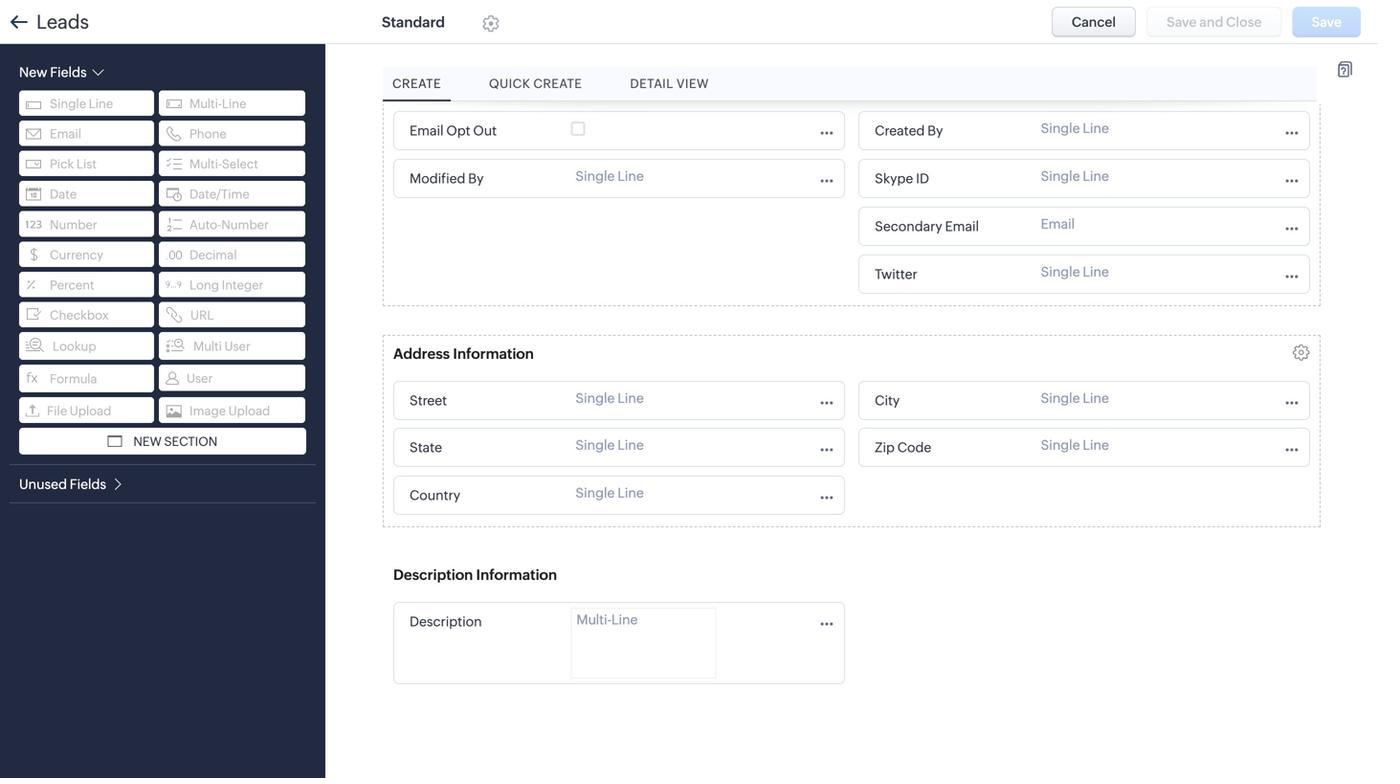 Task type: vqa. For each thing, say whether or not it's contained in the screenshot.


Task type: locate. For each thing, give the bounding box(es) containing it.
0 horizontal spatial create
[[393, 77, 441, 91]]

1 horizontal spatial number
[[221, 218, 269, 232]]

0 vertical spatial multi-
[[190, 97, 222, 111]]

decimal
[[190, 248, 237, 262]]

multi- for select
[[190, 157, 222, 172]]

line
[[89, 97, 113, 111], [222, 97, 246, 111]]

email
[[50, 127, 81, 141]]

0 horizontal spatial line
[[89, 97, 113, 111]]

0 horizontal spatial upload
[[70, 404, 111, 418]]

image
[[190, 404, 226, 418]]

None text field
[[404, 118, 529, 144], [870, 118, 1027, 144], [870, 261, 1027, 287], [389, 341, 580, 367], [404, 388, 561, 414], [870, 388, 1027, 414], [404, 435, 561, 461], [870, 435, 1027, 461], [404, 118, 529, 144], [870, 118, 1027, 144], [870, 261, 1027, 287], [389, 341, 580, 367], [404, 388, 561, 414], [870, 388, 1027, 414], [404, 435, 561, 461], [870, 435, 1027, 461]]

multi-
[[190, 97, 222, 111], [190, 157, 222, 172]]

single
[[50, 97, 86, 111]]

line up phone
[[222, 97, 246, 111]]

1 number from the left
[[50, 218, 97, 232]]

None button
[[1052, 7, 1137, 37]]

1 create from the left
[[393, 77, 441, 91]]

1 horizontal spatial user
[[225, 340, 251, 354]]

fields
[[70, 477, 106, 492]]

2 line from the left
[[222, 97, 246, 111]]

1 vertical spatial multi-
[[190, 157, 222, 172]]

upload right file
[[70, 404, 111, 418]]

file upload
[[47, 404, 111, 418]]

multi
[[193, 340, 222, 354]]

phone
[[190, 127, 227, 141]]

1 upload from the left
[[70, 404, 111, 418]]

2 create from the left
[[534, 77, 582, 91]]

1 horizontal spatial upload
[[229, 404, 270, 418]]

create
[[393, 77, 441, 91], [534, 77, 582, 91]]

user down multi
[[187, 371, 213, 386]]

2 upload from the left
[[229, 404, 270, 418]]

0 horizontal spatial number
[[50, 218, 97, 232]]

number down date/time
[[221, 218, 269, 232]]

user right multi
[[225, 340, 251, 354]]

1 line from the left
[[89, 97, 113, 111]]

auto-
[[190, 218, 221, 232]]

leads
[[36, 11, 89, 33]]

lookup
[[53, 340, 96, 354]]

list
[[77, 157, 97, 172]]

user
[[225, 340, 251, 354], [187, 371, 213, 386]]

upload
[[70, 404, 111, 418], [229, 404, 270, 418]]

1 horizontal spatial create
[[534, 77, 582, 91]]

multi user
[[193, 340, 251, 354]]

line right single
[[89, 97, 113, 111]]

pick list
[[50, 157, 97, 172]]

date
[[50, 187, 77, 202]]

auto-number
[[190, 218, 269, 232]]

upload right 'image'
[[229, 404, 270, 418]]

2 multi- from the top
[[190, 157, 222, 172]]

unused fields link
[[19, 476, 125, 492]]

select
[[222, 157, 258, 172]]

upload for file upload
[[70, 404, 111, 418]]

1 vertical spatial user
[[187, 371, 213, 386]]

2 number from the left
[[221, 218, 269, 232]]

create down "standard"
[[393, 77, 441, 91]]

view
[[677, 77, 709, 91]]

checkbox
[[50, 308, 109, 323]]

None text field
[[404, 166, 561, 191], [870, 166, 1027, 191], [870, 214, 1027, 239], [404, 483, 561, 508], [389, 562, 580, 588], [404, 609, 561, 635], [404, 166, 561, 191], [870, 166, 1027, 191], [870, 214, 1027, 239], [404, 483, 561, 508], [389, 562, 580, 588], [404, 609, 561, 635]]

multi- up phone
[[190, 97, 222, 111]]

number up currency
[[50, 218, 97, 232]]

multi- down phone
[[190, 157, 222, 172]]

create right quick
[[534, 77, 582, 91]]

new
[[133, 435, 162, 449]]

detail view
[[630, 77, 709, 91]]

number
[[50, 218, 97, 232], [221, 218, 269, 232]]

1 multi- from the top
[[190, 97, 222, 111]]

1 horizontal spatial line
[[222, 97, 246, 111]]



Task type: describe. For each thing, give the bounding box(es) containing it.
multi-select
[[190, 157, 258, 172]]

create inside 'link'
[[393, 77, 441, 91]]

quick create
[[489, 77, 582, 91]]

multi-line
[[190, 97, 246, 111]]

unused
[[19, 477, 67, 492]]

url
[[191, 308, 214, 323]]

long integer
[[190, 278, 264, 293]]

long
[[190, 278, 219, 293]]

formula
[[50, 372, 97, 386]]

section
[[164, 435, 218, 449]]

image upload
[[190, 404, 270, 418]]

date/time
[[190, 187, 250, 202]]

line for multi-line
[[222, 97, 246, 111]]

integer
[[222, 278, 264, 293]]

detail view link
[[621, 67, 719, 101]]

create link
[[383, 67, 451, 101]]

detail
[[630, 77, 674, 91]]

file
[[47, 404, 67, 418]]

standard
[[382, 14, 445, 30]]

single line
[[50, 97, 113, 111]]

unused fields
[[19, 477, 106, 492]]

new section
[[133, 435, 218, 449]]

0 vertical spatial user
[[225, 340, 251, 354]]

pick
[[50, 157, 74, 172]]

multi- for line
[[190, 97, 222, 111]]

quick create link
[[480, 67, 592, 101]]

currency
[[50, 248, 103, 262]]

upload for image upload
[[229, 404, 270, 418]]

quick
[[489, 77, 531, 91]]

percent
[[50, 278, 94, 293]]

0 horizontal spatial user
[[187, 371, 213, 386]]

line for single line
[[89, 97, 113, 111]]



